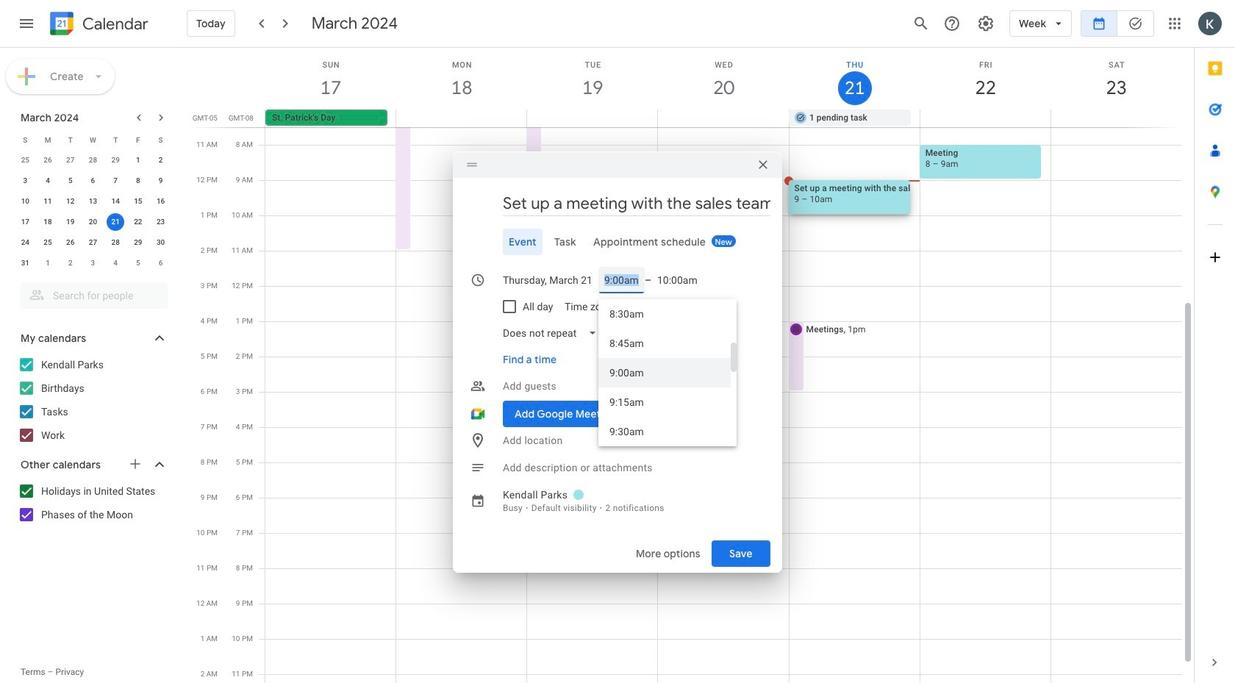 Task type: locate. For each thing, give the bounding box(es) containing it.
12 element
[[62, 193, 79, 210]]

1 element
[[129, 151, 147, 169]]

heading
[[79, 15, 148, 33]]

None field
[[497, 320, 609, 346]]

27 element
[[84, 234, 102, 251]]

april 2 element
[[62, 254, 79, 272]]

option
[[599, 299, 731, 329], [599, 329, 731, 358], [599, 358, 731, 387], [599, 387, 731, 417], [599, 417, 731, 446]]

grid
[[188, 48, 1194, 683]]

april 5 element
[[129, 254, 147, 272]]

14 element
[[107, 193, 124, 210]]

22 element
[[129, 213, 147, 231]]

new element
[[712, 235, 736, 247]]

february 29 element
[[107, 151, 124, 169]]

26 element
[[62, 234, 79, 251]]

february 28 element
[[84, 151, 102, 169]]

february 26 element
[[39, 151, 57, 169]]

settings menu image
[[977, 15, 995, 32]]

cell
[[396, 110, 527, 127], [527, 110, 658, 127], [658, 110, 789, 127], [920, 110, 1051, 127], [1051, 110, 1182, 127], [104, 212, 127, 232]]

4 element
[[39, 172, 57, 190]]

start time list box
[[599, 299, 737, 446]]

4 option from the top
[[599, 387, 731, 417]]

calendar element
[[47, 9, 148, 41]]

None search field
[[0, 276, 182, 309]]

5 option from the top
[[599, 417, 731, 446]]

15 element
[[129, 193, 147, 210]]

9 element
[[152, 172, 170, 190]]

3 option from the top
[[599, 358, 731, 387]]

to element
[[645, 274, 652, 286]]

7 element
[[107, 172, 124, 190]]

row
[[259, 110, 1194, 127], [14, 129, 172, 150], [14, 150, 172, 171], [14, 171, 172, 191], [14, 191, 172, 212], [14, 212, 172, 232], [14, 232, 172, 253], [14, 253, 172, 274]]

8 element
[[129, 172, 147, 190]]

row group
[[14, 150, 172, 274]]

23 element
[[152, 213, 170, 231]]

cell inside march 2024 "grid"
[[104, 212, 127, 232]]

10 element
[[16, 193, 34, 210]]

tab list
[[1195, 48, 1235, 642], [465, 229, 771, 255]]

february 27 element
[[62, 151, 79, 169]]



Task type: vqa. For each thing, say whether or not it's contained in the screenshot.
14 Element at left top
yes



Task type: describe. For each thing, give the bounding box(es) containing it.
add other calendars image
[[128, 457, 143, 471]]

21, today element
[[107, 213, 124, 231]]

Add title text field
[[503, 193, 771, 215]]

31 element
[[16, 254, 34, 272]]

24 element
[[16, 234, 34, 251]]

18 element
[[39, 213, 57, 231]]

my calendars list
[[3, 353, 182, 447]]

25 element
[[39, 234, 57, 251]]

main drawer image
[[18, 15, 35, 32]]

april 3 element
[[84, 254, 102, 272]]

april 4 element
[[107, 254, 124, 272]]

6 element
[[84, 172, 102, 190]]

april 6 element
[[152, 254, 170, 272]]

11 element
[[39, 193, 57, 210]]

16 element
[[152, 193, 170, 210]]

april 1 element
[[39, 254, 57, 272]]

february 25 element
[[16, 151, 34, 169]]

1 horizontal spatial tab list
[[1195, 48, 1235, 642]]

2 element
[[152, 151, 170, 169]]

1 option from the top
[[599, 299, 731, 329]]

Start date text field
[[503, 267, 593, 293]]

20 element
[[84, 213, 102, 231]]

2 option from the top
[[599, 329, 731, 358]]

17 element
[[16, 213, 34, 231]]

28 element
[[107, 234, 124, 251]]

other calendars list
[[3, 479, 182, 526]]

30 element
[[152, 234, 170, 251]]

Start time text field
[[604, 267, 639, 293]]

Search for people text field
[[29, 282, 159, 309]]

heading inside "calendar" element
[[79, 15, 148, 33]]

0 horizontal spatial tab list
[[465, 229, 771, 255]]

march 2024 grid
[[14, 129, 172, 274]]

5 element
[[62, 172, 79, 190]]

3 element
[[16, 172, 34, 190]]

29 element
[[129, 234, 147, 251]]

19 element
[[62, 213, 79, 231]]

End time text field
[[657, 267, 698, 293]]

13 element
[[84, 193, 102, 210]]



